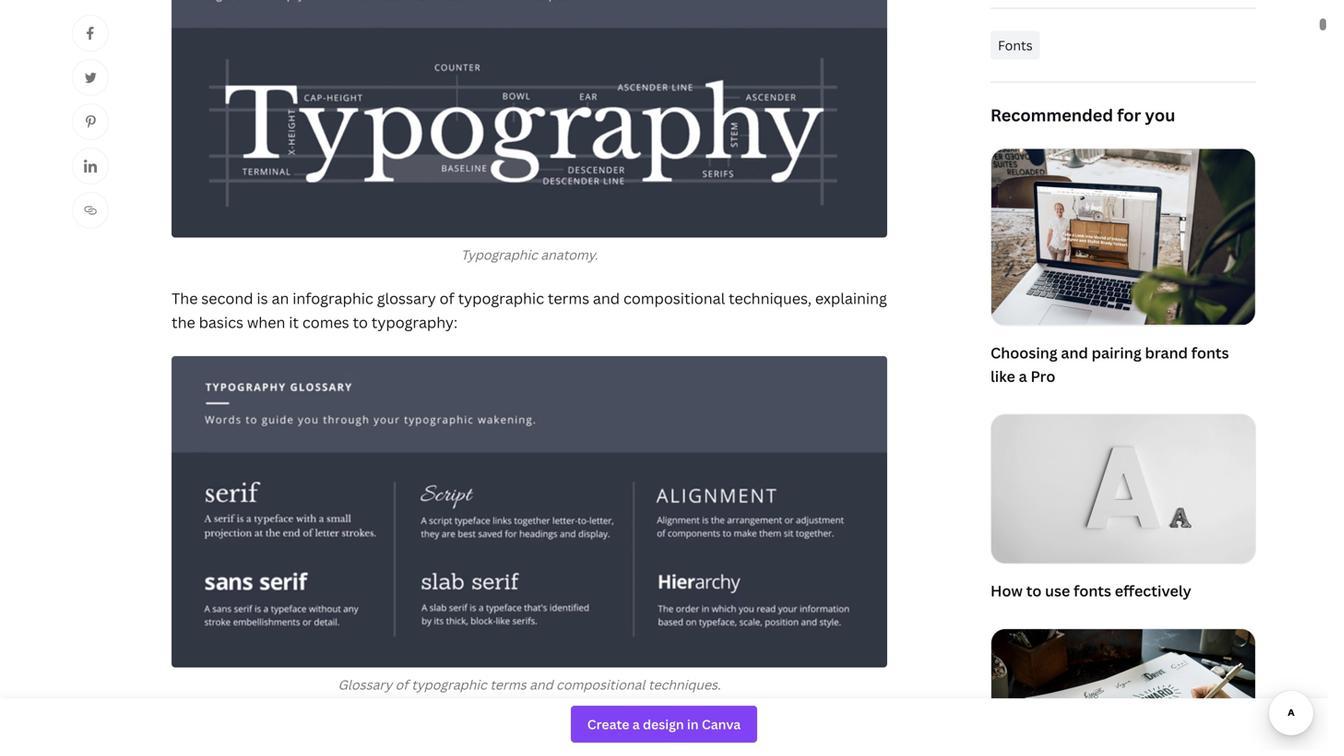 Task type: describe. For each thing, give the bounding box(es) containing it.
a
[[1019, 366, 1028, 386]]

of inside the second is an infographic glossary of typographic terms and compositional techniques, explaining the basics when it comes to typography:
[[440, 288, 455, 308]]

and inside the second is an infographic glossary of typographic terms and compositional techniques, explaining the basics when it comes to typography:
[[593, 288, 620, 308]]

typographic inside the second is an infographic glossary of typographic terms and compositional techniques, explaining the basics when it comes to typography:
[[458, 288, 544, 308]]

how to use fonts effectively featured image image
[[992, 415, 1256, 563]]

fonts link
[[991, 31, 1040, 59]]

the second is an infographic glossary of typographic terms and compositional techniques, explaining the basics when it comes to typography:
[[172, 288, 887, 332]]

choosing and pairing brand fonts like a pro
[[991, 343, 1230, 386]]

choosing
[[991, 343, 1058, 363]]

glossary
[[338, 676, 392, 693]]

terms inside the second is an infographic glossary of typographic terms and compositional techniques, explaining the basics when it comes to typography:
[[548, 288, 590, 308]]

font illustration design art words image
[[992, 629, 1256, 750]]

basics
[[199, 312, 244, 332]]

pro
[[1031, 366, 1056, 386]]

the
[[172, 288, 198, 308]]

typographic anatomy.
[[461, 246, 598, 264]]

the
[[172, 312, 195, 332]]

fonts
[[998, 36, 1033, 54]]

0 horizontal spatial terms
[[490, 676, 527, 693]]

like
[[991, 366, 1016, 386]]

how to use fonts effectively link
[[991, 414, 1257, 606]]

fonts inside choosing and pairing brand fonts like a pro
[[1192, 343, 1230, 363]]

typographic
[[461, 246, 538, 264]]

techniques.
[[648, 676, 721, 693]]

second
[[201, 288, 253, 308]]

1 vertical spatial typographic
[[412, 676, 487, 693]]

for
[[1117, 104, 1142, 126]]

techniques,
[[729, 288, 812, 308]]

an
[[272, 288, 289, 308]]

and inside choosing and pairing brand fonts like a pro
[[1061, 343, 1089, 363]]

how to use fonts effectively
[[991, 581, 1192, 601]]

compositional inside the second is an infographic glossary of typographic terms and compositional techniques, explaining the basics when it comes to typography:
[[624, 288, 725, 308]]

choosing and pairing brand fonts like a pro link
[[991, 148, 1257, 392]]

is
[[257, 288, 268, 308]]

it
[[289, 312, 299, 332]]



Task type: locate. For each thing, give the bounding box(es) containing it.
0 vertical spatial compositional
[[624, 288, 725, 308]]

1 vertical spatial to
[[1027, 581, 1042, 601]]

1 horizontal spatial of
[[440, 288, 455, 308]]

to inside the second is an infographic glossary of typographic terms and compositional techniques, explaining the basics when it comes to typography:
[[353, 312, 368, 332]]

1 horizontal spatial and
[[593, 288, 620, 308]]

of
[[440, 288, 455, 308], [395, 676, 408, 693]]

0 vertical spatial to
[[353, 312, 368, 332]]

pairing
[[1092, 343, 1142, 363]]

0 horizontal spatial fonts
[[1074, 581, 1112, 601]]

of right glossary
[[395, 676, 408, 693]]

use
[[1045, 581, 1071, 601]]

1 horizontal spatial to
[[1027, 581, 1042, 601]]

anatomy.
[[541, 246, 598, 264]]

to
[[353, 312, 368, 332], [1027, 581, 1042, 601]]

typographic
[[458, 288, 544, 308], [412, 676, 487, 693]]

glossary
[[377, 288, 436, 308]]

recommended for you
[[991, 104, 1176, 126]]

le buzz 568591 unsplash image
[[992, 149, 1256, 325]]

of up typography:
[[440, 288, 455, 308]]

0 vertical spatial terms
[[548, 288, 590, 308]]

1 vertical spatial and
[[1061, 343, 1089, 363]]

recommended
[[991, 104, 1114, 126]]

typographic down typographic
[[458, 288, 544, 308]]

0 horizontal spatial to
[[353, 312, 368, 332]]

fonts
[[1192, 343, 1230, 363], [1074, 581, 1112, 601]]

fonts right brand at the top of the page
[[1192, 343, 1230, 363]]

effectively
[[1115, 581, 1192, 601]]

2 horizontal spatial and
[[1061, 343, 1089, 363]]

2 vertical spatial and
[[530, 676, 553, 693]]

brand
[[1145, 343, 1188, 363]]

0 vertical spatial fonts
[[1192, 343, 1230, 363]]

1 vertical spatial fonts
[[1074, 581, 1112, 601]]

compositional
[[624, 288, 725, 308], [556, 676, 645, 693]]

0 horizontal spatial of
[[395, 676, 408, 693]]

typographic right glossary
[[412, 676, 487, 693]]

1 horizontal spatial fonts
[[1192, 343, 1230, 363]]

1 vertical spatial terms
[[490, 676, 527, 693]]

1 vertical spatial of
[[395, 676, 408, 693]]

0 vertical spatial and
[[593, 288, 620, 308]]

1 vertical spatial compositional
[[556, 676, 645, 693]]

0 vertical spatial typographic
[[458, 288, 544, 308]]

1 horizontal spatial terms
[[548, 288, 590, 308]]

fonts right use
[[1074, 581, 1112, 601]]

to left use
[[1027, 581, 1042, 601]]

and
[[593, 288, 620, 308], [1061, 343, 1089, 363], [530, 676, 553, 693]]

you
[[1145, 104, 1176, 126]]

how
[[991, 581, 1023, 601]]

explaining
[[815, 288, 887, 308]]

infographic
[[293, 288, 374, 308]]

terms
[[548, 288, 590, 308], [490, 676, 527, 693]]

when
[[247, 312, 285, 332]]

glossary of typographic terms and compositional techniques.
[[338, 676, 721, 693]]

0 horizontal spatial and
[[530, 676, 553, 693]]

comes
[[303, 312, 349, 332]]

0 vertical spatial of
[[440, 288, 455, 308]]

to right comes
[[353, 312, 368, 332]]

typography:
[[372, 312, 458, 332]]



Task type: vqa. For each thing, say whether or not it's contained in the screenshot.
Notes BUTTON
no



